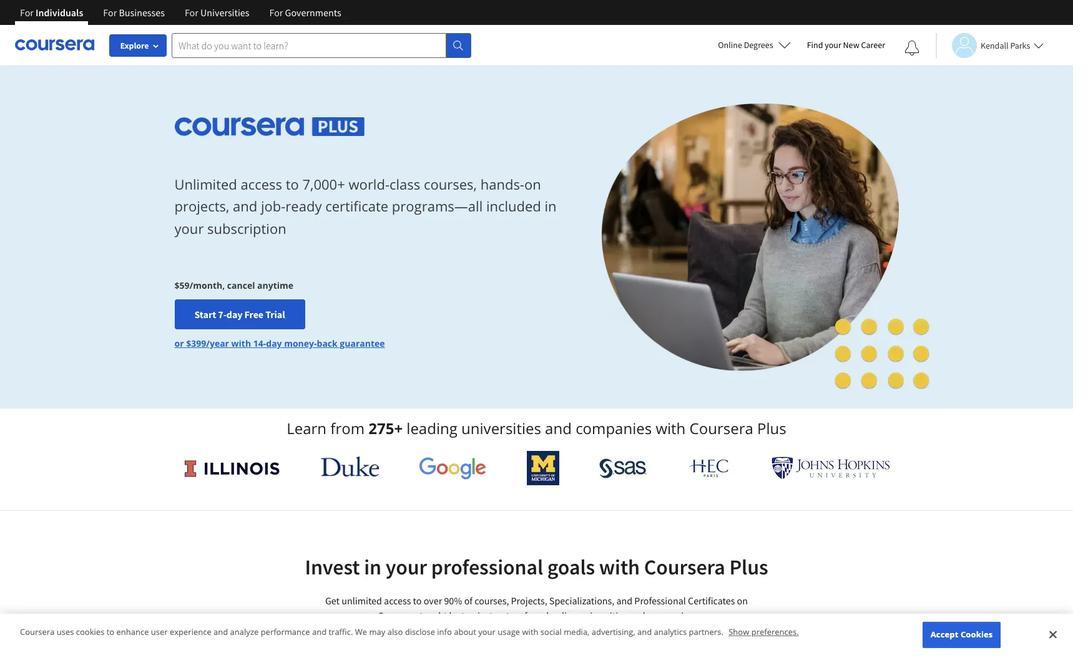 Task type: locate. For each thing, give the bounding box(es) containing it.
unlimited
[[175, 175, 237, 194]]

find
[[807, 39, 823, 51]]

companies
[[576, 418, 652, 439]]

online degrees button
[[708, 31, 801, 59]]

partners.
[[689, 627, 724, 638]]

for for governments
[[269, 6, 283, 19]]

1 horizontal spatial in
[[545, 197, 557, 216]]

leading up google image
[[407, 418, 458, 439]]

1 vertical spatial to
[[413, 595, 422, 608]]

on inside get unlimited access to over 90% of courses, projects, specializations, and professional certificates on coursera, taught by top instructors from leading universities and companies.
[[737, 595, 748, 608]]

learn
[[287, 418, 327, 439]]

0 horizontal spatial to
[[107, 627, 114, 638]]

to for coursera,
[[413, 595, 422, 608]]

johns hopkins university image
[[771, 457, 890, 480]]

invest in your professional goals with coursera plus
[[305, 554, 768, 581]]

and left analytics
[[638, 627, 652, 638]]

in right included
[[545, 197, 557, 216]]

for for businesses
[[103, 6, 117, 19]]

1 vertical spatial leading
[[546, 610, 577, 623]]

learn from 275+ leading universities and companies with coursera plus
[[287, 418, 787, 439]]

google image
[[419, 457, 487, 480]]

coursera
[[690, 418, 754, 439], [644, 554, 725, 581], [20, 627, 55, 638]]

about
[[454, 627, 476, 638]]

access up coursera,
[[384, 595, 411, 608]]

to up ready
[[286, 175, 299, 194]]

plus
[[757, 418, 787, 439], [730, 554, 768, 581]]

access inside unlimited access to 7,000+ world-class courses, hands-on projects, and job-ready certificate programs—all included in your subscription
[[241, 175, 282, 194]]

for businesses
[[103, 6, 165, 19]]

0 horizontal spatial on
[[524, 175, 541, 194]]

of
[[464, 595, 473, 608]]

1 vertical spatial plus
[[730, 554, 768, 581]]

courses, inside unlimited access to 7,000+ world-class courses, hands-on projects, and job-ready certificate programs—all included in your subscription
[[424, 175, 477, 194]]

leading up 'social'
[[546, 610, 577, 623]]

coursera up professional
[[644, 554, 725, 581]]

on right 'certificates'
[[737, 595, 748, 608]]

from down projects,
[[525, 610, 545, 623]]

coursera left the uses
[[20, 627, 55, 638]]

0 vertical spatial leading
[[407, 418, 458, 439]]

your down instructors
[[478, 627, 496, 638]]

companies.
[[647, 610, 695, 623]]

guarantee
[[340, 338, 385, 350]]

for left businesses
[[103, 6, 117, 19]]

coursera image
[[15, 35, 94, 55]]

universities
[[461, 418, 541, 439], [579, 610, 627, 623]]

1 horizontal spatial day
[[266, 338, 282, 350]]

with right companies at the bottom of the page
[[656, 418, 686, 439]]

for
[[20, 6, 34, 19], [103, 6, 117, 19], [185, 6, 198, 19], [269, 6, 283, 19]]

1 horizontal spatial on
[[737, 595, 748, 608]]

accept cookies
[[931, 630, 993, 641]]

taught
[[420, 610, 447, 623]]

2 vertical spatial coursera
[[20, 627, 55, 638]]

0 horizontal spatial day
[[227, 309, 243, 321]]

0 vertical spatial day
[[227, 309, 243, 321]]

kendall
[[981, 40, 1009, 51]]

help center image
[[1041, 626, 1056, 641]]

back
[[317, 338, 338, 350]]

courses, up instructors
[[475, 595, 509, 608]]

and down professional
[[629, 610, 645, 623]]

1 horizontal spatial access
[[384, 595, 411, 608]]

0 horizontal spatial access
[[241, 175, 282, 194]]

coursera uses cookies to enhance user experience and analyze performance and traffic. we may also disclose info about your usage with social media, advertising, and analytics partners. show preferences.
[[20, 627, 799, 638]]

traffic.
[[329, 627, 353, 638]]

businesses
[[119, 6, 165, 19]]

analytics
[[654, 627, 687, 638]]

and
[[233, 197, 257, 216], [545, 418, 572, 439], [617, 595, 633, 608], [629, 610, 645, 623], [214, 627, 228, 638], [312, 627, 327, 638], [638, 627, 652, 638]]

and up subscription
[[233, 197, 257, 216]]

degrees
[[744, 39, 773, 51]]

3 for from the left
[[185, 6, 198, 19]]

or $399 /year with 14-day money-back guarantee
[[175, 338, 385, 350]]

find your new career link
[[801, 37, 892, 53]]

0 horizontal spatial leading
[[407, 418, 458, 439]]

2 vertical spatial to
[[107, 627, 114, 638]]

1 horizontal spatial leading
[[546, 610, 577, 623]]

1 vertical spatial courses,
[[475, 595, 509, 608]]

1 vertical spatial access
[[384, 595, 411, 608]]

7-
[[218, 309, 227, 321]]

on
[[524, 175, 541, 194], [737, 595, 748, 608]]

info
[[437, 627, 452, 638]]

1 vertical spatial universities
[[579, 610, 627, 623]]

universities up advertising,
[[579, 610, 627, 623]]

in
[[545, 197, 557, 216], [364, 554, 382, 581]]

your
[[825, 39, 842, 51], [175, 219, 204, 238], [386, 554, 427, 581], [478, 627, 496, 638]]

14-
[[253, 338, 266, 350]]

access
[[241, 175, 282, 194], [384, 595, 411, 608]]

$59 /month, cancel anytime
[[175, 280, 294, 292]]

for governments
[[269, 6, 341, 19]]

0 vertical spatial to
[[286, 175, 299, 194]]

university of illinois at urbana-champaign image
[[183, 459, 281, 479]]

free
[[245, 309, 264, 321]]

1 horizontal spatial universities
[[579, 610, 627, 623]]

with
[[231, 338, 251, 350], [656, 418, 686, 439], [599, 554, 640, 581], [522, 627, 539, 638]]

hands-
[[481, 175, 524, 194]]

start
[[195, 309, 216, 321]]

to inside get unlimited access to over 90% of courses, projects, specializations, and professional certificates on coursera, taught by top instructors from leading universities and companies.
[[413, 595, 422, 608]]

to left 'over'
[[413, 595, 422, 608]]

1 vertical spatial on
[[737, 595, 748, 608]]

1 for from the left
[[20, 6, 34, 19]]

over
[[424, 595, 442, 608]]

user
[[151, 627, 168, 638]]

sas image
[[600, 459, 647, 479]]

to
[[286, 175, 299, 194], [413, 595, 422, 608], [107, 627, 114, 638]]

your down projects,
[[175, 219, 204, 238]]

to inside privacy alert dialog
[[107, 627, 114, 638]]

in up unlimited
[[364, 554, 382, 581]]

4 for from the left
[[269, 6, 283, 19]]

day left free
[[227, 309, 243, 321]]

2 for from the left
[[103, 6, 117, 19]]

or
[[175, 338, 184, 350]]

explore
[[120, 40, 149, 51]]

leading
[[407, 418, 458, 439], [546, 610, 577, 623]]

0 vertical spatial coursera
[[690, 418, 754, 439]]

coursera plus image
[[175, 117, 365, 136]]

to right cookies
[[107, 627, 114, 638]]

money-
[[284, 338, 317, 350]]

coursera up 'hec paris' image
[[690, 418, 754, 439]]

to inside unlimited access to 7,000+ world-class courses, hands-on projects, and job-ready certificate programs—all included in your subscription
[[286, 175, 299, 194]]

1 horizontal spatial from
[[525, 610, 545, 623]]

preferences.
[[752, 627, 799, 638]]

1 vertical spatial in
[[364, 554, 382, 581]]

with left 'social'
[[522, 627, 539, 638]]

with left 14-
[[231, 338, 251, 350]]

1 horizontal spatial to
[[286, 175, 299, 194]]

0 vertical spatial from
[[331, 418, 365, 439]]

from
[[331, 418, 365, 439], [525, 610, 545, 623]]

cookies
[[76, 627, 104, 638]]

0 vertical spatial courses,
[[424, 175, 477, 194]]

0 horizontal spatial universities
[[461, 418, 541, 439]]

None search field
[[172, 33, 471, 58]]

performance
[[261, 627, 310, 638]]

on up included
[[524, 175, 541, 194]]

cookies
[[961, 630, 993, 641]]

from left 275+
[[331, 418, 365, 439]]

your right find
[[825, 39, 842, 51]]

accept
[[931, 630, 959, 641]]

for left the individuals
[[20, 6, 34, 19]]

day inside button
[[227, 309, 243, 321]]

certificates
[[688, 595, 735, 608]]

0 vertical spatial on
[[524, 175, 541, 194]]

courses, up programs—all
[[424, 175, 477, 194]]

and inside unlimited access to 7,000+ world-class courses, hands-on projects, and job-ready certificate programs—all included in your subscription
[[233, 197, 257, 216]]

universities up the university of michigan image
[[461, 418, 541, 439]]

access up job-
[[241, 175, 282, 194]]

0 vertical spatial in
[[545, 197, 557, 216]]

goals
[[547, 554, 595, 581]]

0 vertical spatial access
[[241, 175, 282, 194]]

universities inside get unlimited access to over 90% of courses, projects, specializations, and professional certificates on coursera, taught by top instructors from leading universities and companies.
[[579, 610, 627, 623]]

for left universities
[[185, 6, 198, 19]]

experience
[[170, 627, 211, 638]]

0 horizontal spatial from
[[331, 418, 365, 439]]

day left money-
[[266, 338, 282, 350]]

for left 'governments'
[[269, 6, 283, 19]]

advertising,
[[592, 627, 635, 638]]

access inside get unlimited access to over 90% of courses, projects, specializations, and professional certificates on coursera, taught by top instructors from leading universities and companies.
[[384, 595, 411, 608]]

trial
[[265, 309, 285, 321]]

start 7-day free trial button
[[175, 300, 305, 330]]

2 horizontal spatial to
[[413, 595, 422, 608]]

1 vertical spatial from
[[525, 610, 545, 623]]

with inside privacy alert dialog
[[522, 627, 539, 638]]

banner navigation
[[10, 0, 351, 25]]



Task type: vqa. For each thing, say whether or not it's contained in the screenshot.
Privacy alert dialog
yes



Task type: describe. For each thing, give the bounding box(es) containing it.
professional
[[431, 554, 543, 581]]

by
[[449, 610, 459, 623]]

kendall parks button
[[936, 33, 1044, 58]]

show preferences. link
[[729, 627, 799, 638]]

show notifications image
[[905, 41, 920, 56]]

0 horizontal spatial in
[[364, 554, 382, 581]]

uses
[[57, 627, 74, 638]]

instructors
[[478, 610, 523, 623]]

certificate
[[325, 197, 388, 216]]

1 vertical spatial day
[[266, 338, 282, 350]]

ready
[[286, 197, 322, 216]]

disclose
[[405, 627, 435, 638]]

hec paris image
[[687, 456, 731, 481]]

on inside unlimited access to 7,000+ world-class courses, hands-on projects, and job-ready certificate programs—all included in your subscription
[[524, 175, 541, 194]]

start 7-day free trial
[[195, 309, 285, 321]]

show
[[729, 627, 749, 638]]

for for individuals
[[20, 6, 34, 19]]

career
[[861, 39, 885, 51]]

new
[[843, 39, 860, 51]]

/year
[[206, 338, 229, 350]]

included
[[486, 197, 541, 216]]

university of michigan image
[[527, 451, 559, 486]]

get unlimited access to over 90% of courses, projects, specializations, and professional certificates on coursera, taught by top instructors from leading universities and companies.
[[325, 595, 748, 623]]

your inside privacy alert dialog
[[478, 627, 496, 638]]

kendall parks
[[981, 40, 1031, 51]]

social
[[541, 627, 562, 638]]

invest
[[305, 554, 360, 581]]

to for also
[[107, 627, 114, 638]]

$399
[[186, 338, 206, 350]]

for universities
[[185, 6, 249, 19]]

for for universities
[[185, 6, 198, 19]]

also
[[388, 627, 403, 638]]

in inside unlimited access to 7,000+ world-class courses, hands-on projects, and job-ready certificate programs—all included in your subscription
[[545, 197, 557, 216]]

1 vertical spatial coursera
[[644, 554, 725, 581]]

privacy alert dialog
[[0, 615, 1073, 659]]

/month,
[[190, 280, 225, 292]]

online degrees
[[718, 39, 773, 51]]

and up advertising,
[[617, 595, 633, 608]]

explore button
[[109, 34, 167, 57]]

professional
[[635, 595, 686, 608]]

find your new career
[[807, 39, 885, 51]]

and left the analyze on the left bottom
[[214, 627, 228, 638]]

governments
[[285, 6, 341, 19]]

projects,
[[511, 595, 547, 608]]

specializations,
[[549, 595, 615, 608]]

and up the university of michigan image
[[545, 418, 572, 439]]

0 vertical spatial universities
[[461, 418, 541, 439]]

7,000+
[[303, 175, 345, 194]]

may
[[369, 627, 385, 638]]

programs—all
[[392, 197, 483, 216]]

your inside unlimited access to 7,000+ world-class courses, hands-on projects, and job-ready certificate programs—all included in your subscription
[[175, 219, 204, 238]]

analyze
[[230, 627, 259, 638]]

unlimited access to 7,000+ world-class courses, hands-on projects, and job-ready certificate programs—all included in your subscription
[[175, 175, 557, 238]]

online
[[718, 39, 742, 51]]

get
[[325, 595, 340, 608]]

media,
[[564, 627, 590, 638]]

class
[[390, 175, 420, 194]]

coursera inside privacy alert dialog
[[20, 627, 55, 638]]

job-
[[261, 197, 286, 216]]

world-
[[349, 175, 390, 194]]

duke university image
[[321, 457, 379, 477]]

0 vertical spatial plus
[[757, 418, 787, 439]]

parks
[[1011, 40, 1031, 51]]

90%
[[444, 595, 462, 608]]

leading inside get unlimited access to over 90% of courses, projects, specializations, and professional certificates on coursera, taught by top instructors from leading universities and companies.
[[546, 610, 577, 623]]

usage
[[498, 627, 520, 638]]

$59
[[175, 280, 190, 292]]

coursera,
[[378, 610, 418, 623]]

and left traffic.
[[312, 627, 327, 638]]

accept cookies button
[[923, 623, 1001, 649]]

we
[[355, 627, 367, 638]]

top
[[461, 610, 476, 623]]

275+
[[369, 418, 403, 439]]

from inside get unlimited access to over 90% of courses, projects, specializations, and professional certificates on coursera, taught by top instructors from leading universities and companies.
[[525, 610, 545, 623]]

individuals
[[36, 6, 83, 19]]

cancel
[[227, 280, 255, 292]]

your up 'over'
[[386, 554, 427, 581]]

subscription
[[207, 219, 286, 238]]

unlimited
[[342, 595, 382, 608]]

anytime
[[257, 280, 294, 292]]

universities
[[200, 6, 249, 19]]

projects,
[[175, 197, 229, 216]]

courses, inside get unlimited access to over 90% of courses, projects, specializations, and professional certificates on coursera, taught by top instructors from leading universities and companies.
[[475, 595, 509, 608]]

enhance
[[116, 627, 149, 638]]

with right goals
[[599, 554, 640, 581]]

for individuals
[[20, 6, 83, 19]]

What do you want to learn? text field
[[172, 33, 446, 58]]



